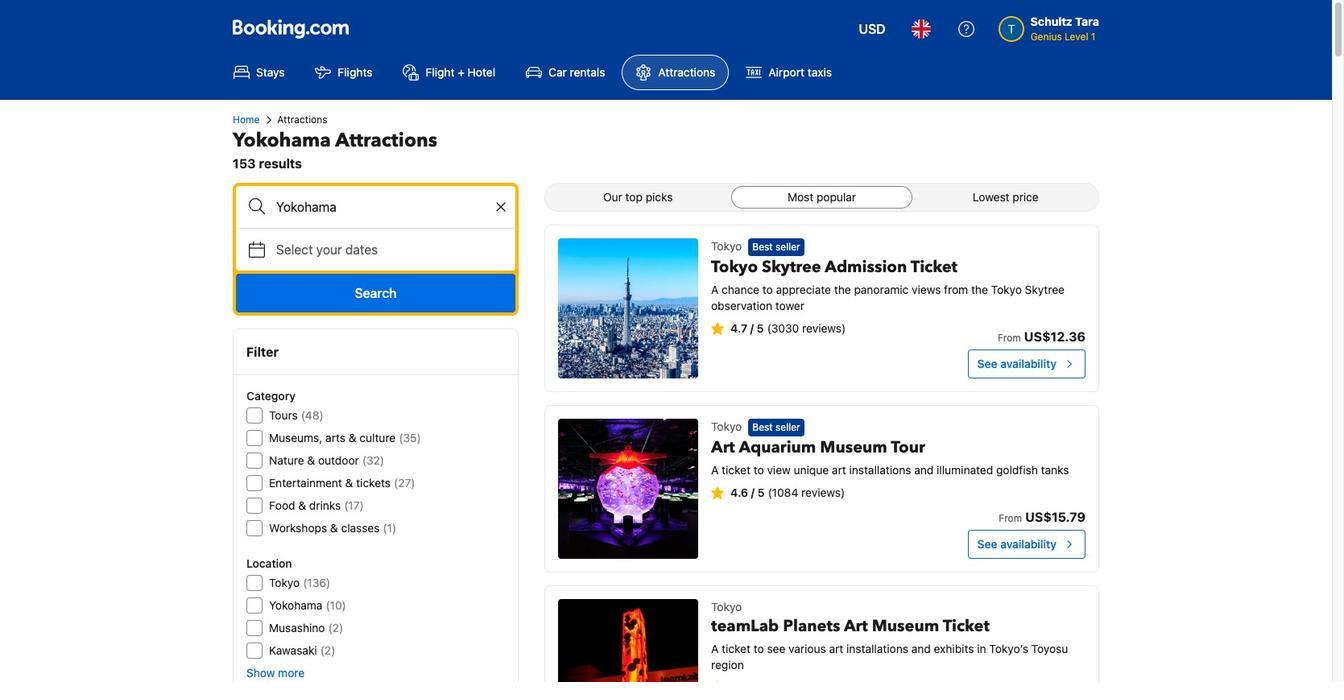 Task type: vqa. For each thing, say whether or not it's contained in the screenshot.
bottommost Yokohama
yes



Task type: describe. For each thing, give the bounding box(es) containing it.
schultz tara genius level 1
[[1031, 14, 1100, 43]]

airport
[[769, 65, 805, 79]]

art aquarium museum tour image
[[558, 419, 698, 559]]

tokyo inside tokyo teamlab planets art museum ticket a ticket to see various art installations and exhibits in tokyo's toyosu region
[[711, 600, 742, 614]]

tanks
[[1041, 463, 1069, 477]]

(136)
[[303, 576, 331, 590]]

usd
[[859, 22, 886, 36]]

booking.com image
[[233, 19, 349, 39]]

flight + hotel
[[426, 65, 495, 79]]

usd button
[[849, 10, 895, 48]]

flights link
[[302, 55, 386, 90]]

availability for art aquarium museum tour
[[1001, 537, 1057, 551]]

0 vertical spatial skytree
[[762, 256, 821, 278]]

flight + hotel link
[[389, 55, 509, 90]]

car
[[549, 65, 567, 79]]

153
[[233, 156, 256, 171]]

art inside tokyo teamlab planets art museum ticket a ticket to see various art installations and exhibits in tokyo's toyosu region
[[829, 642, 844, 656]]

from for tokyo skytree admission ticket
[[998, 332, 1021, 344]]

nature
[[269, 454, 304, 467]]

picks
[[646, 190, 673, 204]]

best for skytree
[[753, 241, 773, 253]]

& for entertainment & tickets
[[345, 476, 353, 490]]

illuminated
[[937, 463, 993, 477]]

and inside tokyo teamlab planets art museum ticket a ticket to see various art installations and exhibits in tokyo's toyosu region
[[912, 642, 931, 656]]

see availability for tokyo skytree admission ticket
[[978, 357, 1057, 371]]

& right arts
[[349, 431, 357, 445]]

our top picks
[[603, 190, 673, 204]]

us$15.79
[[1026, 510, 1086, 524]]

rentals
[[570, 65, 605, 79]]

tower
[[776, 299, 805, 313]]

(10)
[[326, 599, 346, 612]]

entertainment & tickets (27)
[[269, 476, 415, 490]]

tickets
[[356, 476, 391, 490]]

tour
[[891, 437, 925, 459]]

select
[[276, 242, 313, 257]]

drinks
[[309, 499, 341, 512]]

to inside tokyo teamlab planets art museum ticket a ticket to see various art installations and exhibits in tokyo's toyosu region
[[754, 642, 764, 656]]

seller for aquarium
[[776, 422, 800, 434]]

show more button
[[246, 665, 305, 681]]

tara
[[1076, 14, 1100, 28]]

outdoor
[[318, 454, 359, 467]]

best seller for aquarium
[[753, 422, 800, 434]]

tokyo skytree admission ticket a chance to appreciate the panoramic views from the tokyo skytree observation tower
[[711, 256, 1065, 313]]

home link
[[233, 113, 260, 127]]

most popular
[[788, 190, 856, 204]]

4.7
[[731, 322, 748, 335]]

& for workshops & classes
[[330, 521, 338, 535]]

select your dates
[[276, 242, 378, 257]]

art aquarium museum tour a ticket to view unique art installations and illuminated goldfish tanks
[[711, 437, 1069, 477]]

from us$12.36
[[998, 329, 1086, 344]]

0 vertical spatial attractions
[[658, 65, 716, 79]]

classes
[[341, 521, 380, 535]]

search
[[355, 286, 397, 300]]

1
[[1091, 31, 1096, 43]]

tokyo (136)
[[269, 576, 331, 590]]

/ for aquarium
[[751, 486, 755, 500]]

price
[[1013, 190, 1039, 204]]

location
[[246, 557, 292, 570]]

a for tokyo
[[711, 283, 719, 297]]

from us$15.79
[[999, 510, 1086, 524]]

car rentals
[[549, 65, 605, 79]]

yokohama (10)
[[269, 599, 346, 612]]

culture
[[360, 431, 396, 445]]

/ for skytree
[[751, 322, 754, 335]]

4.6 / 5 (1084 reviews)
[[731, 486, 845, 500]]

reviews) for museum
[[802, 486, 845, 500]]

flights
[[338, 65, 373, 79]]

(1084
[[768, 486, 799, 500]]

airport taxis
[[769, 65, 832, 79]]

top
[[626, 190, 643, 204]]

our
[[603, 190, 623, 204]]

4.6
[[731, 486, 748, 500]]

workshops
[[269, 521, 327, 535]]

to for aquarium
[[754, 463, 764, 477]]

arts
[[326, 431, 346, 445]]

level
[[1065, 31, 1089, 43]]

(35)
[[399, 431, 421, 445]]

dates
[[346, 242, 378, 257]]

genius
[[1031, 31, 1062, 43]]

yokohama attractions 153 results
[[233, 127, 438, 171]]

museums,
[[269, 431, 323, 445]]

see for tokyo skytree admission ticket
[[978, 357, 998, 371]]

1 the from the left
[[834, 283, 851, 297]]

workshops & classes (1)
[[269, 521, 396, 535]]

museum inside art aquarium museum tour a ticket to view unique art installations and illuminated goldfish tanks
[[820, 437, 888, 459]]

& for nature & outdoor
[[307, 454, 315, 467]]

a inside tokyo teamlab planets art museum ticket a ticket to see various art installations and exhibits in tokyo's toyosu region
[[711, 642, 719, 656]]

(48)
[[301, 408, 324, 422]]

planets
[[783, 615, 840, 637]]

most
[[788, 190, 814, 204]]

a for art
[[711, 463, 719, 477]]

see
[[767, 642, 786, 656]]

best seller for skytree
[[753, 241, 800, 253]]

views
[[912, 283, 941, 297]]

results
[[259, 156, 302, 171]]

(3030
[[767, 322, 799, 335]]

your account menu schultz tara genius level 1 element
[[999, 7, 1106, 44]]

filter
[[246, 345, 279, 359]]

to for skytree
[[763, 283, 773, 297]]

category
[[246, 389, 296, 403]]

unique
[[794, 463, 829, 477]]

airport taxis link
[[733, 55, 846, 90]]

tokyo's
[[990, 642, 1029, 656]]

tours (48)
[[269, 408, 324, 422]]

(1)
[[383, 521, 396, 535]]



Task type: locate. For each thing, give the bounding box(es) containing it.
1 vertical spatial availability
[[1001, 537, 1057, 551]]

show
[[246, 666, 275, 680]]

installations down "tour"
[[849, 463, 911, 477]]

in
[[977, 642, 986, 656]]

tokyo skytree admission ticket image
[[558, 238, 698, 379]]

1 see from the top
[[978, 357, 998, 371]]

(2)
[[328, 621, 343, 635], [320, 644, 335, 657]]

museum up exhibits
[[872, 615, 939, 637]]

ticket up exhibits
[[943, 615, 990, 637]]

musashino (2)
[[269, 621, 343, 635]]

museum inside tokyo teamlab planets art museum ticket a ticket to see various art installations and exhibits in tokyo's toyosu region
[[872, 615, 939, 637]]

0 vertical spatial 5
[[757, 322, 764, 335]]

1 vertical spatial skytree
[[1025, 283, 1065, 297]]

0 vertical spatial availability
[[1001, 357, 1057, 371]]

5 for aquarium
[[758, 486, 765, 500]]

1 vertical spatial installations
[[847, 642, 909, 656]]

yokohama up the musashino on the bottom
[[269, 599, 323, 612]]

art
[[832, 463, 846, 477], [829, 642, 844, 656]]

a left view
[[711, 463, 719, 477]]

stays
[[256, 65, 285, 79]]

2 ticket from the top
[[722, 642, 751, 656]]

(2) for kawasaki (2)
[[320, 644, 335, 657]]

to right chance
[[763, 283, 773, 297]]

4.7 / 5 (3030 reviews)
[[731, 322, 846, 335]]

food & drinks (17)
[[269, 499, 364, 512]]

from left us$12.36
[[998, 332, 1021, 344]]

installations
[[849, 463, 911, 477], [847, 642, 909, 656]]

0 horizontal spatial art
[[711, 437, 735, 459]]

+
[[458, 65, 465, 79]]

your
[[316, 242, 342, 257]]

1 best from the top
[[753, 241, 773, 253]]

2 best from the top
[[753, 422, 773, 434]]

ticket inside tokyo teamlab planets art museum ticket a ticket to see various art installations and exhibits in tokyo's toyosu region
[[943, 615, 990, 637]]

home
[[233, 114, 260, 126]]

2 seller from the top
[[776, 422, 800, 434]]

see availability for art aquarium museum tour
[[978, 537, 1057, 551]]

tokyo
[[711, 239, 742, 253], [711, 256, 758, 278], [991, 283, 1022, 297], [711, 420, 742, 433], [269, 576, 300, 590], [711, 600, 742, 614]]

reviews) down unique
[[802, 486, 845, 500]]

0 vertical spatial art
[[711, 437, 735, 459]]

1 a from the top
[[711, 283, 719, 297]]

5 right '4.7'
[[757, 322, 764, 335]]

observation
[[711, 299, 773, 313]]

art right various on the right bottom of the page
[[829, 642, 844, 656]]

entertainment
[[269, 476, 342, 490]]

reviews) for admission
[[802, 322, 846, 335]]

1 vertical spatial ticket
[[943, 615, 990, 637]]

& for food & drinks
[[298, 499, 306, 512]]

0 vertical spatial a
[[711, 283, 719, 297]]

2 the from the left
[[971, 283, 988, 297]]

ticket inside tokyo skytree admission ticket a chance to appreciate the panoramic views from the tokyo skytree observation tower
[[911, 256, 958, 278]]

(2) down (10)
[[328, 621, 343, 635]]

attractions
[[658, 65, 716, 79], [277, 114, 327, 126], [335, 127, 438, 154]]

skytree up from us$12.36
[[1025, 283, 1065, 297]]

& down drinks
[[330, 521, 338, 535]]

& up entertainment at the left bottom of the page
[[307, 454, 315, 467]]

0 horizontal spatial the
[[834, 283, 851, 297]]

to left see at bottom right
[[754, 642, 764, 656]]

1 vertical spatial 5
[[758, 486, 765, 500]]

kawasaki (2)
[[269, 644, 335, 657]]

to inside tokyo skytree admission ticket a chance to appreciate the panoramic views from the tokyo skytree observation tower
[[763, 283, 773, 297]]

lowest
[[973, 190, 1010, 204]]

1 availability from the top
[[1001, 357, 1057, 371]]

(2) down musashino (2)
[[320, 644, 335, 657]]

to
[[763, 283, 773, 297], [754, 463, 764, 477], [754, 642, 764, 656]]

0 vertical spatial reviews)
[[802, 322, 846, 335]]

the
[[834, 283, 851, 297], [971, 283, 988, 297]]

installations inside tokyo teamlab planets art museum ticket a ticket to see various art installations and exhibits in tokyo's toyosu region
[[847, 642, 909, 656]]

2 vertical spatial to
[[754, 642, 764, 656]]

a inside art aquarium museum tour a ticket to view unique art installations and illuminated goldfish tanks
[[711, 463, 719, 477]]

from for art aquarium museum tour
[[999, 512, 1022, 524]]

1 seller from the top
[[776, 241, 800, 253]]

lowest price
[[973, 190, 1039, 204]]

see availability down from us$12.36
[[978, 357, 1057, 371]]

art right unique
[[832, 463, 846, 477]]

appreciate
[[776, 283, 831, 297]]

1 vertical spatial and
[[912, 642, 931, 656]]

0 vertical spatial from
[[998, 332, 1021, 344]]

seller
[[776, 241, 800, 253], [776, 422, 800, 434]]

and left exhibits
[[912, 642, 931, 656]]

from inside from us$15.79
[[999, 512, 1022, 524]]

ticket inside art aquarium museum tour a ticket to view unique art installations and illuminated goldfish tanks
[[722, 463, 751, 477]]

seller up appreciate
[[776, 241, 800, 253]]

0 vertical spatial museum
[[820, 437, 888, 459]]

0 vertical spatial /
[[751, 322, 754, 335]]

/
[[751, 322, 754, 335], [751, 486, 755, 500]]

(32)
[[362, 454, 384, 467]]

3 a from the top
[[711, 642, 719, 656]]

to left view
[[754, 463, 764, 477]]

a left chance
[[711, 283, 719, 297]]

1 vertical spatial art
[[844, 615, 868, 637]]

from left the 'us$15.79'
[[999, 512, 1022, 524]]

show more
[[246, 666, 305, 680]]

2 vertical spatial attractions
[[335, 127, 438, 154]]

and down "tour"
[[914, 463, 934, 477]]

attractions link
[[622, 55, 729, 90]]

see availability down from us$15.79 on the right bottom of page
[[978, 537, 1057, 551]]

tokyo teamlab planets art museum ticket a ticket to see various art installations and exhibits in tokyo's toyosu region
[[711, 600, 1068, 672]]

Where are you going? search field
[[236, 186, 516, 228]]

1 ticket from the top
[[722, 463, 751, 477]]

availability down from us$12.36
[[1001, 357, 1057, 371]]

0 horizontal spatial skytree
[[762, 256, 821, 278]]

(17)
[[344, 499, 364, 512]]

1 horizontal spatial art
[[844, 615, 868, 637]]

best for aquarium
[[753, 422, 773, 434]]

aquarium
[[739, 437, 816, 459]]

kawasaki
[[269, 644, 317, 657]]

food
[[269, 499, 295, 512]]

and inside art aquarium museum tour a ticket to view unique art installations and illuminated goldfish tanks
[[914, 463, 934, 477]]

2 availability from the top
[[1001, 537, 1057, 551]]

1 vertical spatial best
[[753, 422, 773, 434]]

taxis
[[808, 65, 832, 79]]

0 vertical spatial (2)
[[328, 621, 343, 635]]

ticket
[[911, 256, 958, 278], [943, 615, 990, 637]]

1 vertical spatial (2)
[[320, 644, 335, 657]]

from
[[944, 283, 968, 297]]

the down admission
[[834, 283, 851, 297]]

2 a from the top
[[711, 463, 719, 477]]

availability for tokyo skytree admission ticket
[[1001, 357, 1057, 371]]

1 vertical spatial a
[[711, 463, 719, 477]]

skytree up appreciate
[[762, 256, 821, 278]]

to inside art aquarium museum tour a ticket to view unique art installations and illuminated goldfish tanks
[[754, 463, 764, 477]]

yokohama for yokohama attractions
[[233, 127, 331, 154]]

ticket inside tokyo teamlab planets art museum ticket a ticket to see various art installations and exhibits in tokyo's toyosu region
[[722, 642, 751, 656]]

attractions inside yokohama attractions 153 results
[[335, 127, 438, 154]]

& right "food"
[[298, 499, 306, 512]]

/ right 4.6
[[751, 486, 755, 500]]

2 horizontal spatial attractions
[[658, 65, 716, 79]]

museum
[[820, 437, 888, 459], [872, 615, 939, 637]]

0 vertical spatial and
[[914, 463, 934, 477]]

musashino
[[269, 621, 325, 635]]

from
[[998, 332, 1021, 344], [999, 512, 1022, 524]]

from inside from us$12.36
[[998, 332, 1021, 344]]

2 vertical spatial a
[[711, 642, 719, 656]]

teamlab
[[711, 615, 779, 637]]

0 vertical spatial see
[[978, 357, 998, 371]]

skytree
[[762, 256, 821, 278], [1025, 283, 1065, 297]]

best
[[753, 241, 773, 253], [753, 422, 773, 434]]

a inside tokyo skytree admission ticket a chance to appreciate the panoramic views from the tokyo skytree observation tower
[[711, 283, 719, 297]]

ticket
[[722, 463, 751, 477], [722, 642, 751, 656]]

1 horizontal spatial attractions
[[335, 127, 438, 154]]

2 see availability from the top
[[978, 537, 1057, 551]]

popular
[[817, 190, 856, 204]]

exhibits
[[934, 642, 974, 656]]

1 vertical spatial reviews)
[[802, 486, 845, 500]]

art inside art aquarium museum tour a ticket to view unique art installations and illuminated goldfish tanks
[[832, 463, 846, 477]]

availability down from us$15.79 on the right bottom of page
[[1001, 537, 1057, 551]]

best up "aquarium"
[[753, 422, 773, 434]]

ticket up the region
[[722, 642, 751, 656]]

region
[[711, 658, 744, 672]]

0 vertical spatial yokohama
[[233, 127, 331, 154]]

us$12.36
[[1024, 329, 1086, 344]]

various
[[789, 642, 826, 656]]

best seller up "aquarium"
[[753, 422, 800, 434]]

museum up unique
[[820, 437, 888, 459]]

5 for skytree
[[757, 322, 764, 335]]

1 horizontal spatial skytree
[[1025, 283, 1065, 297]]

museums, arts & culture (35)
[[269, 431, 421, 445]]

/ right '4.7'
[[751, 322, 754, 335]]

a up the region
[[711, 642, 719, 656]]

art inside art aquarium museum tour a ticket to view unique art installations and illuminated goldfish tanks
[[711, 437, 735, 459]]

chance
[[722, 283, 760, 297]]

art right planets
[[844, 615, 868, 637]]

flight
[[426, 65, 455, 79]]

0 vertical spatial seller
[[776, 241, 800, 253]]

best seller up appreciate
[[753, 241, 800, 253]]

2 see from the top
[[978, 537, 998, 551]]

1 vertical spatial seller
[[776, 422, 800, 434]]

nature & outdoor (32)
[[269, 454, 384, 467]]

yokohama inside yokohama attractions 153 results
[[233, 127, 331, 154]]

reviews) down tower on the top of page
[[802, 322, 846, 335]]

1 vertical spatial art
[[829, 642, 844, 656]]

admission
[[825, 256, 907, 278]]

(2) for musashino (2)
[[328, 621, 343, 635]]

0 vertical spatial art
[[832, 463, 846, 477]]

seller for skytree
[[776, 241, 800, 253]]

the right the from
[[971, 283, 988, 297]]

& up (17)
[[345, 476, 353, 490]]

1 vertical spatial to
[[754, 463, 764, 477]]

panoramic
[[854, 283, 909, 297]]

1 vertical spatial museum
[[872, 615, 939, 637]]

more
[[278, 666, 305, 680]]

teamlab planets art museum ticket image
[[558, 599, 698, 682]]

0 vertical spatial see availability
[[978, 357, 1057, 371]]

1 vertical spatial best seller
[[753, 422, 800, 434]]

1 vertical spatial attractions
[[277, 114, 327, 126]]

installations right various on the right bottom of the page
[[847, 642, 909, 656]]

1 see availability from the top
[[978, 357, 1057, 371]]

5 right 4.6
[[758, 486, 765, 500]]

art inside tokyo teamlab planets art museum ticket a ticket to see various art installations and exhibits in tokyo's toyosu region
[[844, 615, 868, 637]]

seller up "aquarium"
[[776, 422, 800, 434]]

1 vertical spatial see availability
[[978, 537, 1057, 551]]

0 vertical spatial installations
[[849, 463, 911, 477]]

1 vertical spatial see
[[978, 537, 998, 551]]

best up chance
[[753, 241, 773, 253]]

ticket up views
[[911, 256, 958, 278]]

hotel
[[468, 65, 495, 79]]

2 best seller from the top
[[753, 422, 800, 434]]

1 vertical spatial /
[[751, 486, 755, 500]]

goldfish
[[996, 463, 1038, 477]]

1 best seller from the top
[[753, 241, 800, 253]]

0 vertical spatial to
[[763, 283, 773, 297]]

yokohama for yokohama
[[269, 599, 323, 612]]

best seller
[[753, 241, 800, 253], [753, 422, 800, 434]]

1 vertical spatial from
[[999, 512, 1022, 524]]

0 vertical spatial best
[[753, 241, 773, 253]]

stays link
[[220, 55, 298, 90]]

installations inside art aquarium museum tour a ticket to view unique art installations and illuminated goldfish tanks
[[849, 463, 911, 477]]

0 vertical spatial best seller
[[753, 241, 800, 253]]

0 vertical spatial ticket
[[911, 256, 958, 278]]

0 vertical spatial ticket
[[722, 463, 751, 477]]

1 vertical spatial ticket
[[722, 642, 751, 656]]

tours
[[269, 408, 298, 422]]

yokohama up results
[[233, 127, 331, 154]]

0 horizontal spatial attractions
[[277, 114, 327, 126]]

see for art aquarium museum tour
[[978, 537, 998, 551]]

5
[[757, 322, 764, 335], [758, 486, 765, 500]]

1 vertical spatial yokohama
[[269, 599, 323, 612]]

toyosu
[[1032, 642, 1068, 656]]

art up 4.6
[[711, 437, 735, 459]]

ticket up 4.6
[[722, 463, 751, 477]]

1 horizontal spatial the
[[971, 283, 988, 297]]



